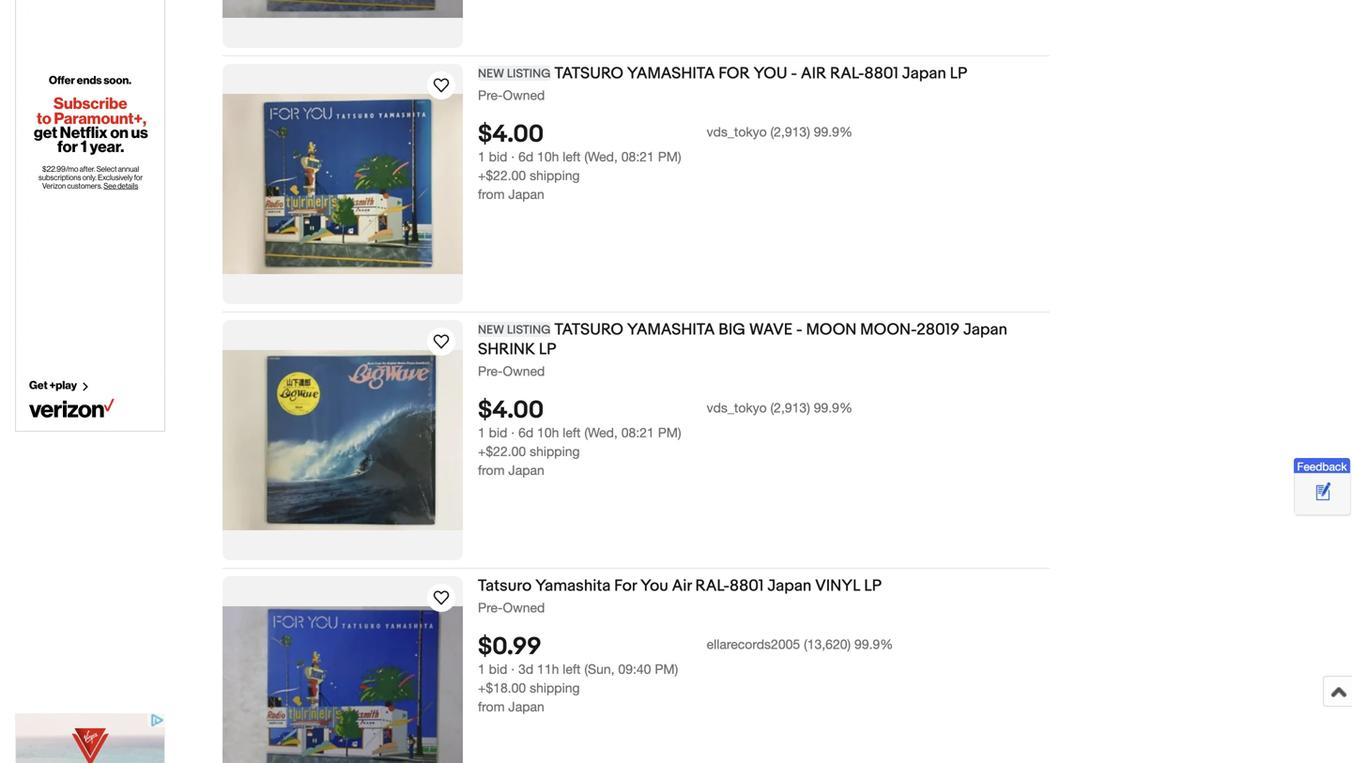 Task type: locate. For each thing, give the bounding box(es) containing it.
1 vertical spatial pre-
[[478, 364, 503, 379]]

left
[[563, 149, 581, 165], [563, 425, 581, 441], [563, 662, 581, 678]]

yamashita
[[627, 64, 715, 84], [627, 320, 715, 340]]

listing inside tatsuro yamashita big wave - moon moon-28019 japan shrink lp heading
[[507, 323, 551, 338]]

0 vertical spatial tatsuro yamashita for you air ral-8801 japan  vinyl lp image
[[223, 0, 463, 18]]

2 vertical spatial left
[[563, 662, 581, 678]]

tatsuro yamashita for you air ral-8801 japan  vinyl lp link
[[478, 577, 1050, 600]]

new right watch tatsuro yamashita for you - air ral-8801 japan  lp 'icon'
[[478, 67, 505, 81]]

99.9% for ral-
[[814, 124, 853, 140]]

1 horizontal spatial 8801
[[865, 64, 899, 84]]

1 vertical spatial 08:21
[[622, 425, 655, 441]]

08:21
[[622, 149, 655, 165], [622, 425, 655, 441]]

3 · from the top
[[511, 662, 515, 678]]

1 vertical spatial owned
[[503, 364, 545, 379]]

ral-
[[831, 64, 865, 84], [696, 577, 730, 597]]

1 vertical spatial new
[[478, 323, 505, 338]]

tatsuro yamashita big wave - moon moon-28019 japan shrink lp
[[478, 320, 1008, 360]]

2 $4.00 from the top
[[478, 397, 544, 426]]

2 vertical spatial pre-
[[478, 600, 503, 616]]

2 tatsuro yamashita for you air ral-8801 japan  vinyl lp image from the top
[[223, 607, 463, 764]]

1 10h from the top
[[537, 149, 559, 165]]

bid inside ellarecords2005 (13,620) 99.9% 1 bid · 3d 11h left (sun, 09:40 pm) +$18.00 shipping from japan
[[489, 662, 508, 678]]

1 listing from the top
[[507, 67, 551, 81]]

owned inside new listing tatsuro yamashita for you - air ral-8801 japan  lp pre-owned
[[503, 87, 545, 103]]

yamashita left for
[[627, 64, 715, 84]]

0 vertical spatial yamashita
[[627, 64, 715, 84]]

6d for tatsuro yamashita big wave - moon moon-28019 japan shrink lp
[[519, 425, 534, 441]]

1 vertical spatial listing
[[507, 323, 551, 338]]

0 vertical spatial 8801
[[865, 64, 899, 84]]

1 vertical spatial vds_tokyo
[[707, 400, 767, 416]]

owned
[[503, 87, 545, 103], [503, 364, 545, 379], [503, 600, 545, 616]]

$0.99
[[478, 633, 542, 663]]

1 vertical spatial left
[[563, 425, 581, 441]]

2 bid from the top
[[489, 425, 508, 441]]

0 vertical spatial 1
[[478, 149, 486, 165]]

0 vertical spatial ral-
[[831, 64, 865, 84]]

vds_tokyo down tatsuro yamashita big wave - moon moon-28019 japan shrink lp
[[707, 400, 767, 416]]

listing
[[507, 67, 551, 81], [507, 323, 551, 338]]

- right the wave
[[797, 320, 803, 340]]

3 left from the top
[[563, 662, 581, 678]]

new up shrink
[[478, 323, 505, 338]]

ral- inside tatsuro yamashita for you air ral-8801 japan  vinyl lp pre-owned
[[696, 577, 730, 597]]

1 +$22.00 from the top
[[478, 168, 526, 183]]

pm)
[[658, 149, 682, 165], [658, 425, 682, 441], [655, 662, 679, 678]]

2 vertical spatial pm)
[[655, 662, 679, 678]]

28019
[[917, 320, 960, 340]]

japan inside ellarecords2005 (13,620) 99.9% 1 bid · 3d 11h left (sun, 09:40 pm) +$18.00 shipping from japan
[[509, 700, 545, 715]]

listing up shrink
[[507, 323, 551, 338]]

0 vertical spatial left
[[563, 149, 581, 165]]

(wed, for tatsuro yamashita big wave - moon moon-28019 japan shrink lp
[[585, 425, 618, 441]]

left inside ellarecords2005 (13,620) 99.9% 1 bid · 3d 11h left (sun, 09:40 pm) +$18.00 shipping from japan
[[563, 662, 581, 678]]

0 vertical spatial new
[[478, 67, 505, 81]]

1 vertical spatial (2,913)
[[771, 400, 811, 416]]

from
[[478, 187, 505, 202], [478, 463, 505, 478], [478, 700, 505, 715]]

1 vertical spatial 6d
[[519, 425, 534, 441]]

1 for tatsuro yamashita for you - air ral-8801 japan  lp
[[478, 149, 486, 165]]

2 vertical spatial bid
[[489, 662, 508, 678]]

2 vertical spatial shipping
[[530, 681, 580, 696]]

2 vertical spatial from
[[478, 700, 505, 715]]

10h
[[537, 149, 559, 165], [537, 425, 559, 441]]

from for new
[[478, 187, 505, 202]]

1 left from the top
[[563, 149, 581, 165]]

- inside new listing tatsuro yamashita for you - air ral-8801 japan  lp pre-owned
[[791, 64, 798, 84]]

3 bid from the top
[[489, 662, 508, 678]]

1 vertical spatial from
[[478, 463, 505, 478]]

1 vertical spatial shipping
[[530, 444, 580, 460]]

0 vertical spatial tatsuro
[[555, 64, 624, 84]]

2 1 from the top
[[478, 425, 486, 441]]

vds_tokyo (2,913) 99.9% 1 bid · 6d 10h left (wed, 08:21 pm) +$22.00 shipping from japan
[[478, 124, 853, 202], [478, 400, 853, 478]]

pre- down shrink
[[478, 364, 503, 379]]

0 vertical spatial 10h
[[537, 149, 559, 165]]

tatsuro yamashita big wave - moon moon-28019 japan shrink lp heading
[[478, 320, 1008, 360]]

1 (wed, from the top
[[585, 149, 618, 165]]

vds_tokyo for tatsuro yamashita big wave - moon moon-28019 japan shrink lp
[[707, 400, 767, 416]]

vds_tokyo down new listing tatsuro yamashita for you - air ral-8801 japan  lp pre-owned
[[707, 124, 767, 140]]

air
[[672, 577, 692, 597]]

99.9% right (13,620)
[[855, 637, 894, 653]]

1 vertical spatial 8801
[[730, 577, 764, 597]]

0 vertical spatial (wed,
[[585, 149, 618, 165]]

yamashita
[[536, 577, 611, 597]]

1 yamashita from the top
[[627, 64, 715, 84]]

99.9%
[[814, 124, 853, 140], [814, 400, 853, 416], [855, 637, 894, 653]]

$4.00
[[478, 120, 544, 150], [478, 397, 544, 426]]

08:21 for tatsuro yamashita big wave - moon moon-28019 japan shrink lp
[[622, 425, 655, 441]]

0 vertical spatial pre-
[[478, 87, 503, 103]]

0 vertical spatial bid
[[489, 149, 508, 165]]

0 vertical spatial 6d
[[519, 149, 534, 165]]

owned right watch tatsuro yamashita for you - air ral-8801 japan  lp 'icon'
[[503, 87, 545, 103]]

pm) for you
[[655, 662, 679, 678]]

tatsuro yamashita big wave - moon moon-28019 japan shrink lp image
[[223, 350, 463, 531]]

99.9% down moon
[[814, 400, 853, 416]]

0 horizontal spatial lp
[[539, 340, 557, 360]]

1 owned from the top
[[503, 87, 545, 103]]

1 vertical spatial -
[[797, 320, 803, 340]]

yamashita left big
[[627, 320, 715, 340]]

tatsuro yamashita for you air ral-8801 japan  vinyl lp image
[[223, 0, 463, 18], [223, 607, 463, 764]]

1 shipping from the top
[[530, 168, 580, 183]]

6d
[[519, 149, 534, 165], [519, 425, 534, 441]]

tatsuro yamashita for you - air ral-8801 japan  lp image
[[223, 94, 463, 274]]

1 for tatsuro yamashita big wave - moon moon-28019 japan shrink lp
[[478, 425, 486, 441]]

1 6d from the top
[[519, 149, 534, 165]]

0 vertical spatial pm)
[[658, 149, 682, 165]]

1 vertical spatial tatsuro yamashita for you air ral-8801 japan  vinyl lp image
[[223, 607, 463, 764]]

(2,913) for tatsuro yamashita big wave - moon moon-28019 japan shrink lp
[[771, 400, 811, 416]]

2 left from the top
[[563, 425, 581, 441]]

3d
[[519, 662, 534, 678]]

lp inside tatsuro yamashita big wave - moon moon-28019 japan shrink lp
[[539, 340, 557, 360]]

3 owned from the top
[[503, 600, 545, 616]]

1 (2,913) from the top
[[771, 124, 811, 140]]

2 (wed, from the top
[[585, 425, 618, 441]]

(wed,
[[585, 149, 618, 165], [585, 425, 618, 441]]

0 vertical spatial advertisement region
[[15, 0, 165, 432]]

1 vds_tokyo from the top
[[707, 124, 767, 140]]

2 tatsuro from the top
[[555, 320, 624, 340]]

new
[[478, 67, 505, 81], [478, 323, 505, 338]]

3 from from the top
[[478, 700, 505, 715]]

1 vds_tokyo (2,913) 99.9% 1 bid · 6d 10h left (wed, 08:21 pm) +$22.00 shipping from japan from the top
[[478, 124, 853, 202]]

tatsuro yamashita for you air ral-8801 japan  vinyl lp pre-owned
[[478, 577, 882, 616]]

ral- right "air"
[[696, 577, 730, 597]]

0 horizontal spatial 8801
[[730, 577, 764, 597]]

1 from from the top
[[478, 187, 505, 202]]

pre- right watch tatsuro yamashita for you - air ral-8801 japan  lp 'icon'
[[478, 87, 503, 103]]

bid for tatsuro yamashita for you - air ral-8801 japan  lp
[[489, 149, 508, 165]]

vds_tokyo
[[707, 124, 767, 140], [707, 400, 767, 416]]

tatsuro inside new listing tatsuro yamashita for you - air ral-8801 japan  lp pre-owned
[[555, 64, 624, 84]]

2 vertical spatial lp
[[865, 577, 882, 597]]

0 vertical spatial lp
[[950, 64, 968, 84]]

1 vertical spatial vds_tokyo (2,913) 99.9% 1 bid · 6d 10h left (wed, 08:21 pm) +$22.00 shipping from japan
[[478, 400, 853, 478]]

0 vertical spatial $4.00
[[478, 120, 544, 150]]

owned down tatsuro
[[503, 600, 545, 616]]

2 vertical spatial 1
[[478, 662, 486, 678]]

owned down shrink
[[503, 364, 545, 379]]

tatsuro
[[555, 64, 624, 84], [555, 320, 624, 340]]

8801 right air
[[865, 64, 899, 84]]

2 vds_tokyo (2,913) 99.9% 1 bid · 6d 10h left (wed, 08:21 pm) +$22.00 shipping from japan from the top
[[478, 400, 853, 478]]

2 · from the top
[[511, 425, 515, 441]]

0 vertical spatial 08:21
[[622, 149, 655, 165]]

1 horizontal spatial ral-
[[831, 64, 865, 84]]

0 vertical spatial -
[[791, 64, 798, 84]]

0 vertical spatial shipping
[[530, 168, 580, 183]]

1 inside ellarecords2005 (13,620) 99.9% 1 bid · 3d 11h left (sun, 09:40 pm) +$18.00 shipping from japan
[[478, 662, 486, 678]]

1 horizontal spatial lp
[[865, 577, 882, 597]]

(2,913) down the wave
[[771, 400, 811, 416]]

1 pre- from the top
[[478, 87, 503, 103]]

2 listing from the top
[[507, 323, 551, 338]]

0 vertical spatial owned
[[503, 87, 545, 103]]

lp inside tatsuro yamashita for you air ral-8801 japan  vinyl lp pre-owned
[[865, 577, 882, 597]]

1 vertical spatial ral-
[[696, 577, 730, 597]]

1 vertical spatial 1
[[478, 425, 486, 441]]

- left air
[[791, 64, 798, 84]]

1 vertical spatial yamashita
[[627, 320, 715, 340]]

2 (2,913) from the top
[[771, 400, 811, 416]]

ellarecords2005
[[707, 637, 801, 653]]

pre- down tatsuro
[[478, 600, 503, 616]]

1 $4.00 from the top
[[478, 120, 544, 150]]

2 vertical spatial ·
[[511, 662, 515, 678]]

8801 inside tatsuro yamashita for you air ral-8801 japan  vinyl lp pre-owned
[[730, 577, 764, 597]]

japan inside tatsuro yamashita big wave - moon moon-28019 japan shrink lp
[[964, 320, 1008, 340]]

1 vertical spatial $4.00
[[478, 397, 544, 426]]

lp
[[950, 64, 968, 84], [539, 340, 557, 360], [865, 577, 882, 597]]

vds_tokyo for tatsuro yamashita for you - air ral-8801 japan  lp
[[707, 124, 767, 140]]

1 08:21 from the top
[[622, 149, 655, 165]]

6d for tatsuro yamashita for you - air ral-8801 japan  lp
[[519, 149, 534, 165]]

1 vertical spatial tatsuro
[[555, 320, 624, 340]]

3 1 from the top
[[478, 662, 486, 678]]

2 vertical spatial owned
[[503, 600, 545, 616]]

pre-
[[478, 87, 503, 103], [478, 364, 503, 379], [478, 600, 503, 616]]

2 08:21 from the top
[[622, 425, 655, 441]]

+$22.00
[[478, 168, 526, 183], [478, 444, 526, 460]]

listing inside new listing tatsuro yamashita for you - air ral-8801 japan  lp pre-owned
[[507, 67, 551, 81]]

1
[[478, 149, 486, 165], [478, 425, 486, 441], [478, 662, 486, 678]]

from inside ellarecords2005 (13,620) 99.9% 1 bid · 3d 11h left (sun, 09:40 pm) +$18.00 shipping from japan
[[478, 700, 505, 715]]

2 vertical spatial 99.9%
[[855, 637, 894, 653]]

new listing tatsuro yamashita for you - air ral-8801 japan  lp pre-owned
[[478, 64, 968, 103]]

2 10h from the top
[[537, 425, 559, 441]]

2 +$22.00 from the top
[[478, 444, 526, 460]]

1 vertical spatial lp
[[539, 340, 557, 360]]

·
[[511, 149, 515, 165], [511, 425, 515, 441], [511, 662, 515, 678]]

yamashita inside new listing tatsuro yamashita for you - air ral-8801 japan  lp pre-owned
[[627, 64, 715, 84]]

1 · from the top
[[511, 149, 515, 165]]

1 tatsuro yamashita for you air ral-8801 japan  vinyl lp image from the top
[[223, 0, 463, 18]]

1 tatsuro from the top
[[555, 64, 624, 84]]

1 vertical spatial (wed,
[[585, 425, 618, 441]]

0 vertical spatial vds_tokyo (2,913) 99.9% 1 bid · 6d 10h left (wed, 08:21 pm) +$22.00 shipping from japan
[[478, 124, 853, 202]]

vds_tokyo (2,913) 99.9% 1 bid · 6d 10h left (wed, 08:21 pm) +$22.00 shipping from japan for tatsuro yamashita for you - air ral-8801 japan  lp
[[478, 124, 853, 202]]

for
[[719, 64, 750, 84]]

shipping
[[530, 168, 580, 183], [530, 444, 580, 460], [530, 681, 580, 696]]

shipping for tatsuro yamashita for you - air ral-8801 japan  lp
[[530, 168, 580, 183]]

ral- right air
[[831, 64, 865, 84]]

new listing
[[478, 323, 551, 338]]

1 new from the top
[[478, 67, 505, 81]]

1 1 from the top
[[478, 149, 486, 165]]

listing for new listing tatsuro yamashita for you - air ral-8801 japan  lp pre-owned
[[507, 67, 551, 81]]

1 vertical spatial advertisement region
[[15, 714, 165, 764]]

0 vertical spatial (2,913)
[[771, 124, 811, 140]]

2 new from the top
[[478, 323, 505, 338]]

8801
[[865, 64, 899, 84], [730, 577, 764, 597]]

8801 up ellarecords2005
[[730, 577, 764, 597]]

advertisement region
[[15, 0, 165, 432], [15, 714, 165, 764]]

-
[[791, 64, 798, 84], [797, 320, 803, 340]]

0 vertical spatial from
[[478, 187, 505, 202]]

0 vertical spatial ·
[[511, 149, 515, 165]]

2 yamashita from the top
[[627, 320, 715, 340]]

(2,913)
[[771, 124, 811, 140], [771, 400, 811, 416]]

2 from from the top
[[478, 463, 505, 478]]

10h for tatsuro yamashita big wave - moon moon-28019 japan shrink lp
[[537, 425, 559, 441]]

0 vertical spatial +$22.00
[[478, 168, 526, 183]]

2 shipping from the top
[[530, 444, 580, 460]]

2 6d from the top
[[519, 425, 534, 441]]

1 vertical spatial +$22.00
[[478, 444, 526, 460]]

ral- inside new listing tatsuro yamashita for you - air ral-8801 japan  lp pre-owned
[[831, 64, 865, 84]]

japan
[[903, 64, 947, 84], [509, 187, 545, 202], [964, 320, 1008, 340], [509, 463, 545, 478], [768, 577, 812, 597], [509, 700, 545, 715]]

3 pre- from the top
[[478, 600, 503, 616]]

99.9% inside ellarecords2005 (13,620) 99.9% 1 bid · 3d 11h left (sun, 09:40 pm) +$18.00 shipping from japan
[[855, 637, 894, 653]]

new inside new listing tatsuro yamashita for you - air ral-8801 japan  lp pre-owned
[[478, 67, 505, 81]]

+$18.00
[[478, 681, 526, 696]]

0 vertical spatial vds_tokyo
[[707, 124, 767, 140]]

1 vertical spatial 10h
[[537, 425, 559, 441]]

shrink
[[478, 340, 536, 360]]

+$22.00 for tatsuro yamashita big wave - moon moon-28019 japan shrink lp
[[478, 444, 526, 460]]

0 horizontal spatial ral-
[[696, 577, 730, 597]]

ellarecords2005 (13,620) 99.9% 1 bid · 3d 11h left (sun, 09:40 pm) +$18.00 shipping from japan
[[478, 637, 894, 715]]

3 shipping from the top
[[530, 681, 580, 696]]

2 horizontal spatial lp
[[950, 64, 968, 84]]

tatsuro inside tatsuro yamashita big wave - moon moon-28019 japan shrink lp
[[555, 320, 624, 340]]

(2,913) down 'you'
[[771, 124, 811, 140]]

pre- inside tatsuro yamashita for you air ral-8801 japan  vinyl lp pre-owned
[[478, 600, 503, 616]]

· for tatsuro yamashita for you - air ral-8801 japan  lp
[[511, 149, 515, 165]]

1 bid from the top
[[489, 149, 508, 165]]

1 vertical spatial ·
[[511, 425, 515, 441]]

new inside tatsuro yamashita big wave - moon moon-28019 japan shrink lp heading
[[478, 323, 505, 338]]

2 vds_tokyo from the top
[[707, 400, 767, 416]]

1 advertisement region from the top
[[15, 0, 165, 432]]

99.9% down air
[[814, 124, 853, 140]]

feedback
[[1298, 460, 1348, 473]]

bid
[[489, 149, 508, 165], [489, 425, 508, 441], [489, 662, 508, 678]]

0 vertical spatial 99.9%
[[814, 124, 853, 140]]

0 vertical spatial listing
[[507, 67, 551, 81]]

tatsuro yamashita for you air ral-8801 japan  vinyl lp heading
[[478, 577, 882, 597]]

pm) inside ellarecords2005 (13,620) 99.9% 1 bid · 3d 11h left (sun, 09:40 pm) +$18.00 shipping from japan
[[655, 662, 679, 678]]

wave
[[750, 320, 793, 340]]

new for new listing tatsuro yamashita for you - air ral-8801 japan  lp pre-owned
[[478, 67, 505, 81]]

listing right watch tatsuro yamashita for you - air ral-8801 japan  lp 'icon'
[[507, 67, 551, 81]]

1 vertical spatial bid
[[489, 425, 508, 441]]



Task type: vqa. For each thing, say whether or not it's contained in the screenshot.
the bottommost -
yes



Task type: describe. For each thing, give the bounding box(es) containing it.
tatsuro
[[478, 577, 532, 597]]

99.9% for vinyl
[[855, 637, 894, 653]]

08:21 for tatsuro yamashita for you - air ral-8801 japan  lp
[[622, 149, 655, 165]]

8801 inside new listing tatsuro yamashita for you - air ral-8801 japan  lp pre-owned
[[865, 64, 899, 84]]

· for tatsuro yamashita big wave - moon moon-28019 japan shrink lp
[[511, 425, 515, 441]]

bid for tatsuro yamashita big wave - moon moon-28019 japan shrink lp
[[489, 425, 508, 441]]

vinyl
[[816, 577, 861, 597]]

shipping for tatsuro yamashita big wave - moon moon-28019 japan shrink lp
[[530, 444, 580, 460]]

$4.00 for tatsuro yamashita for you - air ral-8801 japan  lp
[[478, 120, 544, 150]]

1 vertical spatial pm)
[[658, 425, 682, 441]]

from for tatsuro
[[478, 700, 505, 715]]

+$22.00 for tatsuro yamashita for you - air ral-8801 japan  lp
[[478, 168, 526, 183]]

(sun,
[[585, 662, 615, 678]]

owned inside tatsuro yamashita for you air ral-8801 japan  vinyl lp pre-owned
[[503, 600, 545, 616]]

vds_tokyo (2,913) 99.9% 1 bid · 6d 10h left (wed, 08:21 pm) +$22.00 shipping from japan for tatsuro yamashita big wave - moon moon-28019 japan shrink lp
[[478, 400, 853, 478]]

09:40
[[619, 662, 652, 678]]

lp inside new listing tatsuro yamashita for you - air ral-8801 japan  lp pre-owned
[[950, 64, 968, 84]]

2 owned from the top
[[503, 364, 545, 379]]

pm) for yamashita
[[658, 149, 682, 165]]

watch tatsuro yamashita for you - air ral-8801 japan  lp image
[[430, 74, 453, 97]]

10h for tatsuro yamashita for you - air ral-8801 japan  lp
[[537, 149, 559, 165]]

big
[[719, 320, 746, 340]]

yamashita inside tatsuro yamashita big wave - moon moon-28019 japan shrink lp
[[627, 320, 715, 340]]

listing for new listing
[[507, 323, 551, 338]]

japan inside new listing tatsuro yamashita for you - air ral-8801 japan  lp pre-owned
[[903, 64, 947, 84]]

tatsuro yamashita for you - air ral-8801 japan  lp heading
[[478, 64, 968, 84]]

- inside tatsuro yamashita big wave - moon moon-28019 japan shrink lp
[[797, 320, 803, 340]]

air
[[801, 64, 827, 84]]

2 pre- from the top
[[478, 364, 503, 379]]

(wed, for tatsuro yamashita for you - air ral-8801 japan  lp
[[585, 149, 618, 165]]

left for tatsuro yamashita for you - air ral-8801 japan  lp
[[563, 149, 581, 165]]

1 vertical spatial 99.9%
[[814, 400, 853, 416]]

moon-
[[861, 320, 917, 340]]

(2,913) for tatsuro yamashita for you - air ral-8801 japan  lp
[[771, 124, 811, 140]]

· inside ellarecords2005 (13,620) 99.9% 1 bid · 3d 11h left (sun, 09:40 pm) +$18.00 shipping from japan
[[511, 662, 515, 678]]

$4.00 for tatsuro yamashita big wave - moon moon-28019 japan shrink lp
[[478, 397, 544, 426]]

watch tatsuro yamashita big wave - moon moon-28019 japan shrink lp image
[[430, 331, 453, 353]]

shipping inside ellarecords2005 (13,620) 99.9% 1 bid · 3d 11h left (sun, 09:40 pm) +$18.00 shipping from japan
[[530, 681, 580, 696]]

left for tatsuro yamashita big wave - moon moon-28019 japan shrink lp
[[563, 425, 581, 441]]

new for new listing
[[478, 323, 505, 338]]

moon
[[807, 320, 857, 340]]

watch tatsuro yamashita for you air ral-8801 japan  vinyl lp image
[[430, 587, 453, 610]]

pre- inside new listing tatsuro yamashita for you - air ral-8801 japan  lp pre-owned
[[478, 87, 503, 103]]

you
[[754, 64, 788, 84]]

2 advertisement region from the top
[[15, 714, 165, 764]]

(13,620)
[[804, 637, 851, 653]]

japan inside tatsuro yamashita for you air ral-8801 japan  vinyl lp pre-owned
[[768, 577, 812, 597]]

11h
[[537, 662, 559, 678]]

you
[[641, 577, 669, 597]]

for
[[615, 577, 637, 597]]

pre-owned
[[478, 364, 545, 379]]



